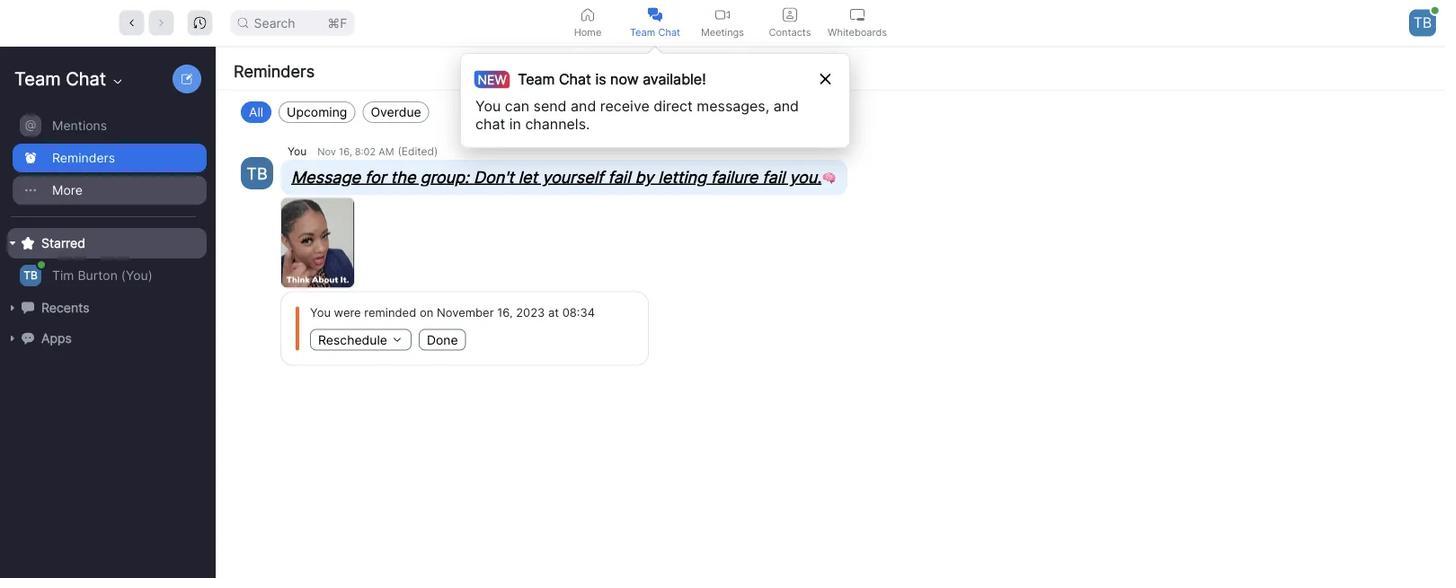 Task type: vqa. For each thing, say whether or not it's contained in the screenshot.
TO
no



Task type: locate. For each thing, give the bounding box(es) containing it.
2 horizontal spatial you
[[475, 97, 501, 115]]

message image container, press arrow key to select images list
[[280, 196, 357, 290]]

fail left you.
[[762, 167, 785, 187]]

by
[[635, 167, 654, 187]]

now
[[610, 70, 639, 88]]

you
[[475, 97, 501, 115], [288, 145, 307, 158], [310, 306, 331, 319]]

all
[[249, 105, 263, 120]]

reminders up all "button"
[[234, 61, 315, 81]]

2 horizontal spatial chat
[[658, 26, 680, 38]]

in
[[509, 115, 521, 133]]

2 horizontal spatial tb
[[1413, 14, 1432, 31]]

you for you can send and receive direct messages, and chat in channels.
[[475, 97, 501, 115]]

group containing mentions
[[0, 110, 207, 217]]

16, left 2023
[[497, 306, 513, 319]]

fail
[[608, 167, 630, 187], [762, 167, 785, 187]]

available!
[[643, 70, 706, 88]]

tooltip containing team chat is now available!
[[460, 46, 850, 148]]

new image
[[182, 74, 192, 84], [182, 74, 192, 84]]

you inside you can send and receive direct messages, and chat in channels.
[[475, 97, 501, 115]]

1 horizontal spatial reminders
[[234, 61, 315, 81]]

2 horizontal spatial team
[[630, 26, 655, 38]]

reminders inside reminders button
[[52, 151, 115, 166]]

0 horizontal spatial and
[[571, 97, 596, 115]]

0 vertical spatial reminders
[[234, 61, 315, 81]]

online image
[[38, 262, 45, 269]]

0 horizontal spatial you
[[288, 145, 307, 158]]

1 vertical spatial you
[[288, 145, 307, 158]]

1 vertical spatial tim burton's avatar element
[[20, 265, 41, 287]]

upcoming
[[287, 105, 347, 120]]

0 vertical spatial 16,
[[339, 146, 352, 158]]

and down the team chat is now available! element
[[571, 97, 596, 115]]

reminders
[[234, 61, 315, 81], [52, 151, 115, 166]]

fail left by
[[608, 167, 630, 187]]

tim
[[52, 268, 74, 284]]

2 fail from the left
[[762, 167, 785, 187]]

reminders button
[[13, 143, 207, 173]]

team chat image
[[648, 8, 662, 22]]

1 horizontal spatial tb
[[247, 164, 267, 183]]

home small image
[[581, 8, 595, 22]]

0 horizontal spatial tim burton's avatar element
[[20, 265, 41, 287]]

video on image
[[715, 8, 730, 22], [715, 8, 730, 22]]

triangle right image
[[7, 333, 18, 344], [7, 333, 18, 344]]

you for you were reminded on november 16, 2023 at 08:34
[[310, 306, 331, 319]]

2 and from the left
[[773, 97, 799, 115]]

team down team chat image
[[630, 26, 655, 38]]

list containing tb
[[241, 134, 1427, 579]]

team up 'mentions'
[[14, 68, 61, 90]]

0 horizontal spatial tb
[[24, 269, 38, 282]]

chat
[[658, 26, 680, 38], [66, 68, 106, 90], [559, 70, 591, 88]]

meetings
[[701, 26, 744, 38]]

0 vertical spatial tim burton's avatar element
[[241, 157, 273, 190]]

16, inside nov 16, 8:02 am (edited)
[[339, 146, 352, 158]]

1 horizontal spatial and
[[773, 97, 799, 115]]

1 horizontal spatial team chat
[[630, 26, 680, 38]]

16, right nov
[[339, 146, 352, 158]]

you left nov
[[288, 145, 307, 158]]

star image
[[22, 237, 34, 250], [22, 237, 34, 250]]

1 horizontal spatial you
[[310, 306, 331, 319]]

0 horizontal spatial 16,
[[339, 146, 352, 158]]

all button
[[241, 102, 272, 123]]

2 vertical spatial you
[[310, 306, 331, 319]]

0 vertical spatial you
[[475, 97, 501, 115]]

1 fail from the left
[[608, 167, 630, 187]]

1 vertical spatial reminders
[[52, 151, 115, 166]]

starred
[[41, 236, 85, 251]]

contacts button
[[756, 0, 824, 46]]

done button
[[419, 329, 466, 351]]

tb for the tim burton's avatar element in the list
[[247, 164, 267, 183]]

home small image
[[581, 8, 595, 22]]

for
[[365, 167, 386, 187]]

magnifier image
[[238, 18, 249, 28], [238, 18, 249, 28]]

team chat is now available! element
[[481, 68, 706, 90]]

tab list
[[554, 0, 891, 46]]

tooltip
[[460, 46, 850, 148]]

upcoming button
[[279, 102, 355, 123]]

profile contact image
[[783, 8, 797, 22], [783, 8, 797, 22]]

let
[[518, 167, 538, 187]]

chat down team chat icon
[[658, 26, 680, 38]]

team chat up 'mentions'
[[14, 68, 106, 90]]

1 vertical spatial 16,
[[497, 306, 513, 319]]

list
[[241, 134, 1427, 579]]

1 vertical spatial tb
[[247, 164, 267, 183]]

16,
[[339, 146, 352, 158], [497, 306, 513, 319]]

tree
[[0, 108, 212, 372]]

2 vertical spatial tb
[[24, 269, 38, 282]]

1 horizontal spatial fail
[[762, 167, 785, 187]]

reminded
[[364, 306, 416, 319]]

0 vertical spatial team chat
[[630, 26, 680, 38]]

tb inside list
[[247, 164, 267, 183]]

team chat
[[630, 26, 680, 38], [14, 68, 106, 90]]

tb
[[1413, 14, 1432, 31], [247, 164, 267, 183], [24, 269, 38, 282]]

1 horizontal spatial team
[[518, 70, 555, 88]]

letting
[[658, 167, 706, 187]]

1 horizontal spatial tim burton's avatar element
[[241, 157, 273, 190]]

0 horizontal spatial fail
[[608, 167, 630, 187]]

team
[[630, 26, 655, 38], [14, 68, 61, 90], [518, 70, 555, 88]]

chat inside button
[[658, 26, 680, 38]]

(you)
[[121, 268, 153, 284]]

tb for left the tim burton's avatar element
[[24, 269, 38, 282]]

tim burton's avatar element
[[241, 157, 273, 190], [20, 265, 41, 287]]

team chat image
[[648, 8, 662, 22]]

team up send on the left of page
[[518, 70, 555, 88]]

overdue
[[371, 105, 421, 120]]

and
[[571, 97, 596, 115], [773, 97, 799, 115]]

team inside tooltip
[[518, 70, 555, 88]]

tim burton's avatar element down all
[[241, 157, 273, 190]]

more button
[[13, 175, 207, 206]]

mentions button
[[13, 111, 207, 141]]

on
[[420, 306, 433, 319]]

team chat is now available!
[[518, 70, 706, 88]]

november
[[437, 306, 494, 319]]

triangle right image
[[7, 238, 18, 249], [7, 238, 18, 249], [7, 303, 18, 314], [7, 303, 18, 314]]

chevron down small image
[[111, 75, 125, 89], [391, 334, 403, 346], [391, 334, 403, 346]]

⌘f
[[327, 15, 347, 31]]

nov
[[317, 146, 336, 158]]

tb inside tree
[[24, 269, 38, 282]]

chat image
[[22, 302, 34, 314], [22, 302, 34, 314]]

reminders down 'mentions'
[[52, 151, 115, 166]]

chat left is
[[559, 70, 591, 88]]

you up chat
[[475, 97, 501, 115]]

1 horizontal spatial chat
[[559, 70, 591, 88]]

chat inside tooltip
[[559, 70, 591, 88]]

you left the were
[[310, 306, 331, 319]]

tim burton's avatar element left tim
[[20, 265, 41, 287]]

and right the messages,
[[773, 97, 799, 115]]

send
[[533, 97, 567, 115]]

close image
[[820, 74, 831, 84]]

more
[[52, 183, 83, 198]]

group
[[0, 110, 207, 217]]

1 vertical spatial team chat
[[14, 68, 106, 90]]

you were reminded on november 16, 2023 at 08:34
[[310, 306, 595, 319]]

0 horizontal spatial reminders
[[52, 151, 115, 166]]

team chat inside button
[[630, 26, 680, 38]]

chat left chevron down small icon
[[66, 68, 106, 90]]

team chat down team chat icon
[[630, 26, 680, 38]]

whiteboard small image
[[850, 8, 865, 22]]

chatbot image
[[22, 332, 34, 345], [22, 332, 34, 345]]

tab list containing home
[[554, 0, 891, 46]]

were
[[334, 306, 361, 319]]

tim burton's avatar element inside list
[[241, 157, 273, 190]]

history image
[[194, 17, 206, 29], [194, 17, 206, 29]]

online image
[[1431, 7, 1439, 14], [1431, 7, 1439, 14], [38, 262, 45, 269]]



Task type: describe. For each thing, give the bounding box(es) containing it.
whiteboards button
[[824, 0, 891, 46]]

message image container, press arrow key to select images image
[[281, 198, 354, 288]]

yourself
[[542, 167, 603, 187]]

recents
[[41, 301, 89, 316]]

whiteboards
[[828, 26, 887, 38]]

starred tree item
[[7, 228, 207, 259]]

is
[[595, 70, 606, 88]]

0 horizontal spatial chat
[[66, 68, 106, 90]]

close image
[[820, 74, 831, 84]]

group:
[[420, 167, 469, 187]]

messages,
[[697, 97, 769, 115]]

done
[[427, 333, 458, 348]]

message for the group: don't let yourself fail by letting failure fail you.
[[291, 167, 822, 187]]

you.
[[789, 167, 822, 187]]

8:02
[[355, 146, 376, 158]]

team chat button
[[621, 0, 689, 46]]

2023
[[516, 306, 545, 319]]

mentions
[[52, 118, 107, 133]]

reschedule
[[318, 333, 387, 348]]

0 horizontal spatial team
[[14, 68, 61, 90]]

nov 16, 8:02 am (edited)
[[317, 145, 438, 158]]

receive
[[600, 97, 650, 115]]

burton
[[78, 268, 118, 284]]

you can send and receive direct messages, and chat in channels. element
[[475, 97, 816, 133]]

message
[[291, 167, 360, 187]]

at
[[548, 306, 559, 319]]

meetings button
[[689, 0, 756, 46]]

home button
[[554, 0, 621, 46]]

chevron left small image
[[125, 17, 138, 29]]

chevron left small image
[[125, 17, 138, 29]]

tree containing mentions
[[0, 108, 212, 372]]

search
[[254, 15, 295, 31]]

tim burton (you)
[[52, 268, 153, 284]]

0 horizontal spatial team chat
[[14, 68, 106, 90]]

reschedule button
[[310, 329, 411, 351]]

1 and from the left
[[571, 97, 596, 115]]

direct
[[654, 97, 693, 115]]

you for you
[[288, 145, 307, 158]]

08:34
[[562, 306, 595, 319]]

apps tree item
[[7, 324, 207, 354]]

team inside button
[[630, 26, 655, 38]]

chat
[[475, 115, 505, 133]]

whiteboard small image
[[850, 8, 865, 22]]

contacts
[[769, 26, 811, 38]]

failure
[[711, 167, 758, 187]]

am
[[379, 146, 394, 158]]

overdue button
[[363, 102, 429, 123]]

the
[[391, 167, 416, 187]]

home
[[574, 26, 602, 38]]

0 vertical spatial tb
[[1413, 14, 1432, 31]]

channels.
[[525, 115, 590, 133]]

recents tree item
[[7, 293, 207, 324]]

chevron down small image
[[111, 75, 125, 89]]

don't
[[474, 167, 514, 187]]

(edited)
[[398, 145, 438, 158]]

apps
[[41, 331, 72, 346]]

1 horizontal spatial 16,
[[497, 306, 513, 319]]

you can send and receive direct messages, and chat in channels.
[[475, 97, 799, 133]]

can
[[505, 97, 529, 115]]



